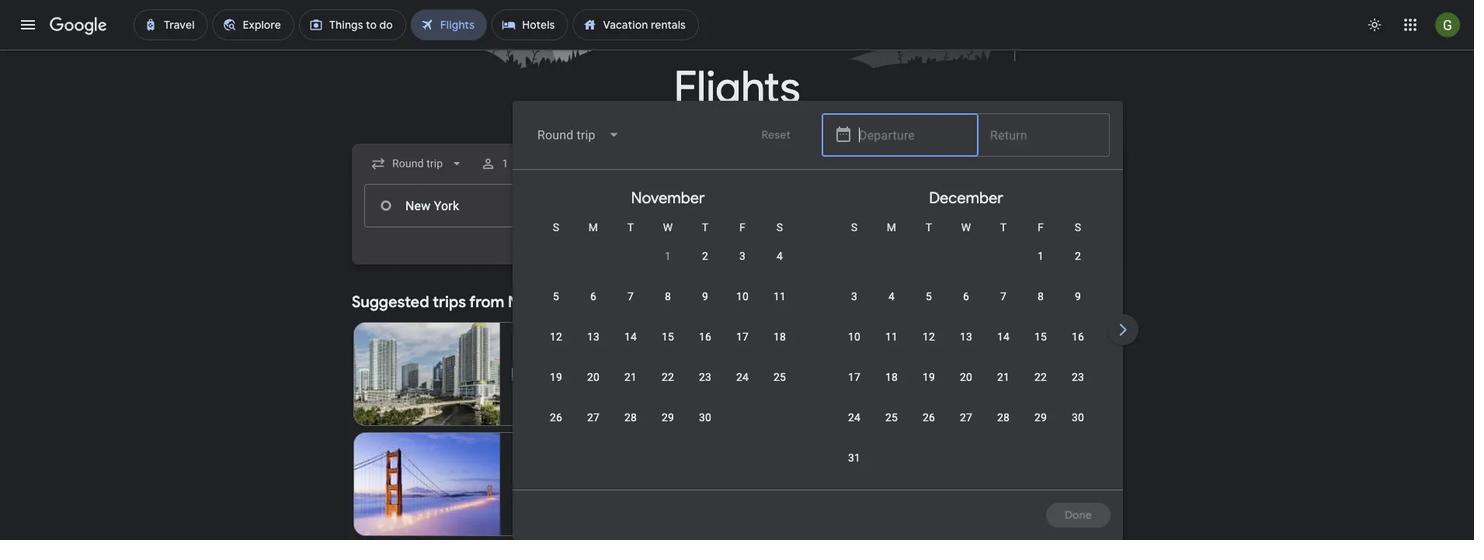 Task type: locate. For each thing, give the bounding box(es) containing it.
row containing 26
[[538, 403, 724, 447]]

19 button up the 'sun, nov 26' element
[[538, 370, 575, 407]]

mon, dec 4 element
[[889, 289, 895, 305]]

18 for sat, nov 18 element
[[774, 331, 786, 343]]

miami jan 20 – 27, 2024
[[513, 335, 601, 365]]

7 for thu, dec 7 element
[[1001, 290, 1007, 303]]

13 up 2024 on the left
[[587, 331, 600, 343]]

24 inside "november" row group
[[736, 371, 749, 384]]

s up sun, nov 5 element on the left bottom
[[553, 221, 560, 234]]

26 button
[[538, 410, 575, 447], [911, 410, 948, 447]]

1 inside suggested trips from new york 'region'
[[531, 478, 537, 491]]

miami
[[513, 335, 548, 351]]

8 button up wed, nov 15 element
[[649, 289, 687, 326]]

27 inside december row group
[[960, 411, 973, 424]]

1 inside december row group
[[1038, 250, 1044, 263]]

16 for thu, nov 16 element
[[699, 331, 712, 343]]

2 30 from the left
[[1072, 411, 1085, 424]]

28
[[625, 411, 637, 424], [997, 411, 1010, 424]]

1 horizontal spatial 19 button
[[911, 370, 948, 407]]

1 button for november
[[649, 249, 687, 286]]

0 horizontal spatial 12
[[550, 331, 563, 343]]

mon, dec 11 element
[[886, 329, 898, 345]]

thu, nov 30 element
[[699, 410, 712, 426]]

0 vertical spatial 18 button
[[761, 329, 799, 367]]

25 button left tue, dec 26 element
[[873, 410, 911, 447]]

where
[[637, 198, 673, 213]]

26 inside december row group
[[923, 411, 935, 424]]

27 inside "november" row group
[[587, 411, 600, 424]]

1 26 from the left
[[550, 411, 563, 424]]

16 down "destinations"
[[1072, 331, 1085, 343]]

1 28 from the left
[[625, 411, 637, 424]]

hr
[[592, 368, 602, 381], [587, 478, 597, 491]]

13 inside december row group
[[960, 331, 973, 343]]

14
[[625, 331, 637, 343], [997, 331, 1010, 343]]

26 for tue, dec 26 element
[[923, 411, 935, 424]]

12
[[550, 331, 563, 343], [923, 331, 935, 343]]

2 1 button from the left
[[1022, 249, 1060, 286]]

3 for 3 hr 19 min
[[583, 368, 589, 381]]

2 2 from the left
[[1075, 250, 1081, 263]]

sun, dec 24 element
[[848, 410, 861, 426]]

1 horizontal spatial 17 button
[[836, 370, 873, 407]]

1 vertical spatial 4 button
[[873, 289, 911, 326]]

m for december
[[887, 221, 897, 234]]

2 w from the left
[[962, 221, 971, 234]]

21 button up tue, nov 28 element
[[612, 370, 649, 407]]

f up fri, nov 3 element
[[740, 221, 746, 234]]

17 button up sun, dec 24 element
[[836, 370, 873, 407]]

11 down 30 – dec
[[571, 478, 584, 491]]

None text field
[[364, 184, 583, 228]]

2 27 from the left
[[960, 411, 973, 424]]

1 5 from the left
[[553, 290, 559, 303]]

29 right the thu, dec 28 element
[[1035, 411, 1047, 424]]

12 inside "november" row group
[[550, 331, 563, 343]]

21 button up the thu, dec 28 element
[[985, 370, 1022, 407]]

0 horizontal spatial 29
[[662, 411, 674, 424]]

23 for sat, dec 23 element
[[1072, 371, 1085, 384]]

1 29 from the left
[[662, 411, 674, 424]]

2 21 button from the left
[[985, 370, 1022, 407]]

0 horizontal spatial 3 button
[[724, 249, 761, 286]]

0 vertical spatial 10
[[736, 290, 749, 303]]

1 horizontal spatial 21 button
[[985, 370, 1022, 407]]

13 button
[[575, 329, 612, 367], [948, 329, 985, 367]]

9 left fri, nov 10 element
[[702, 290, 709, 303]]

2 5 from the left
[[926, 290, 932, 303]]

0 horizontal spatial 17 button
[[724, 329, 761, 367]]

min for 3 hr 19 min
[[620, 368, 639, 381]]

explore for explore destinations
[[999, 295, 1038, 309]]

22 for fri, dec 22 element
[[1035, 371, 1047, 384]]

s
[[553, 221, 560, 234], [777, 221, 783, 234], [851, 221, 858, 234], [1075, 221, 1082, 234]]

24 right "thu, nov 23" "element"
[[736, 371, 749, 384]]

6 button up wed, dec 13 element
[[948, 289, 985, 326]]

21 for thu, dec 21 element
[[997, 371, 1010, 384]]

25 for mon, dec 25 element
[[886, 411, 898, 424]]

0 horizontal spatial 16 button
[[687, 329, 724, 367]]

san francisco nov 30 – dec 6
[[513, 446, 594, 475]]

0 horizontal spatial 19
[[550, 371, 563, 384]]

11 for sat, nov 11 element in the bottom of the page
[[774, 290, 786, 303]]

11 button up sat, nov 18 element
[[761, 289, 799, 326]]

0 horizontal spatial 5
[[553, 290, 559, 303]]

suggested trips from new york region
[[352, 284, 1123, 541]]

24 for sun, dec 24 element
[[848, 411, 861, 424]]

5 inside december row group
[[926, 290, 932, 303]]

1 horizontal spatial f
[[1038, 221, 1044, 234]]

f inside december row group
[[1038, 221, 1044, 234]]

7 inside "november" row group
[[628, 290, 634, 303]]

21 right wed, dec 20 element
[[997, 371, 1010, 384]]

0 horizontal spatial 3
[[583, 368, 589, 381]]

fri, dec 1 element
[[1038, 249, 1044, 264]]

1 horizontal spatial 10
[[848, 331, 861, 343]]

1 13 from the left
[[587, 331, 600, 343]]

13
[[587, 331, 600, 343], [960, 331, 973, 343]]

18 right fri, nov 17 element
[[774, 331, 786, 343]]

7 button up tue, nov 14 element on the left bottom of page
[[612, 289, 649, 326]]

november
[[631, 188, 705, 208]]

1 horizontal spatial 16 button
[[1060, 329, 1097, 367]]

10
[[736, 290, 749, 303], [848, 331, 861, 343]]

30 right 'fri, dec 29' element
[[1072, 411, 1085, 424]]

mon, nov 20 element
[[587, 370, 600, 385]]

1 30 from the left
[[699, 411, 712, 424]]

29 inside "november" row group
[[662, 411, 674, 424]]

2 26 from the left
[[923, 411, 935, 424]]

3 s from the left
[[851, 221, 858, 234]]

1 horizontal spatial 6
[[590, 290, 597, 303]]

3 inside december row group
[[851, 290, 858, 303]]

5 button up sun, nov 12 element
[[538, 289, 575, 326]]

6 button
[[575, 289, 612, 326], [948, 289, 985, 326]]

17 for sun, dec 17 'element'
[[848, 371, 861, 384]]

11 left tue, dec 12 element
[[886, 331, 898, 343]]

1 12 from the left
[[550, 331, 563, 343]]

0 horizontal spatial 7
[[628, 290, 634, 303]]

0 horizontal spatial 27 button
[[575, 410, 612, 447]]

1 button
[[649, 249, 687, 286], [1022, 249, 1060, 286]]

1 horizontal spatial 4
[[889, 290, 895, 303]]

23 button
[[687, 370, 724, 407], [1060, 370, 1097, 407]]

0 horizontal spatial 30
[[699, 411, 712, 424]]

2
[[702, 250, 709, 263], [1075, 250, 1081, 263]]

5 inside "november" row group
[[553, 290, 559, 303]]

29 left 58 us dollars text field
[[662, 411, 674, 424]]

hr left 52
[[587, 478, 597, 491]]

row up wed, nov 29 element
[[538, 363, 799, 407]]

9 inside "november" row group
[[702, 290, 709, 303]]

5
[[553, 290, 559, 303], [926, 290, 932, 303]]

mon, dec 18 element
[[886, 370, 898, 385]]

0 horizontal spatial 6
[[581, 463, 588, 475]]

11 inside december row group
[[886, 331, 898, 343]]

explore inside explore button
[[729, 256, 767, 270]]

6
[[590, 290, 597, 303], [963, 290, 970, 303], [581, 463, 588, 475]]

1 1 button from the left
[[649, 249, 687, 286]]

1 button for december
[[1022, 249, 1060, 286]]

17 for fri, nov 17 element
[[736, 331, 749, 343]]

1 13 button from the left
[[575, 329, 612, 367]]

18
[[774, 331, 786, 343], [886, 371, 898, 384]]

1 horizontal spatial 29
[[1035, 411, 1047, 424]]

2 28 from the left
[[997, 411, 1010, 424]]

1 20 button from the left
[[575, 370, 612, 407]]

10 inside december row group
[[848, 331, 861, 343]]

26 up francisco at the bottom left
[[550, 411, 563, 424]]

7 button
[[612, 289, 649, 326], [985, 289, 1022, 326]]

m
[[589, 221, 598, 234], [887, 221, 897, 234]]

s up sat, nov 4 element
[[777, 221, 783, 234]]

17 inside december row group
[[848, 371, 861, 384]]

1 7 from the left
[[628, 290, 634, 303]]

29 button
[[649, 410, 687, 447], [1022, 410, 1060, 447]]

20 button
[[575, 370, 612, 407], [948, 370, 985, 407]]

1 vertical spatial hr
[[587, 478, 597, 491]]

22 inside december row group
[[1035, 371, 1047, 384]]

1 16 from the left
[[699, 331, 712, 343]]

0 horizontal spatial 15 button
[[649, 329, 687, 367]]

0 horizontal spatial 23 button
[[687, 370, 724, 407]]

0 horizontal spatial 29 button
[[649, 410, 687, 447]]

10 inside "november" row group
[[736, 290, 749, 303]]

2 15 from the left
[[1035, 331, 1047, 343]]

12 for sun, nov 12 element
[[550, 331, 563, 343]]

3 button up fri, nov 10 element
[[724, 249, 761, 286]]

27 for wed, dec 27 element
[[960, 411, 973, 424]]

23 button up the thu, nov 30 element
[[687, 370, 724, 407]]

0 vertical spatial 4
[[777, 250, 783, 263]]

2 22 button from the left
[[1022, 370, 1060, 407]]

row down tue, nov 21 element
[[538, 403, 724, 447]]

f inside "november" row group
[[740, 221, 746, 234]]

1 21 button from the left
[[612, 370, 649, 407]]

1 horizontal spatial 14
[[997, 331, 1010, 343]]

1 horizontal spatial 14 button
[[985, 329, 1022, 367]]

3 button up sun, dec 10 element
[[836, 289, 873, 326]]

hr for 19
[[592, 368, 602, 381]]

3 left sat, nov 4 element
[[740, 250, 746, 263]]

1 14 button from the left
[[612, 329, 649, 367]]

2 7 from the left
[[1001, 290, 1007, 303]]

28 left 'fri, dec 29' element
[[997, 411, 1010, 424]]

1 horizontal spatial 30
[[1072, 411, 1085, 424]]

grid
[[519, 176, 1414, 500]]

2 vertical spatial 11
[[571, 478, 584, 491]]

10 down explore button
[[736, 290, 749, 303]]

6 up the 11 hr 52 min
[[581, 463, 588, 475]]

5 for sun, nov 5 element on the left bottom
[[553, 290, 559, 303]]

0 horizontal spatial 22 button
[[649, 370, 687, 407]]

1 horizontal spatial 23
[[1072, 371, 1085, 384]]

1 horizontal spatial 5
[[926, 290, 932, 303]]

20 button up wed, dec 27 element
[[948, 370, 985, 407]]

0 horizontal spatial 1 button
[[649, 249, 687, 286]]

0 horizontal spatial 17
[[736, 331, 749, 343]]

30 right wed, nov 29 element
[[699, 411, 712, 424]]

22
[[662, 371, 674, 384], [1035, 371, 1047, 384]]

22 button
[[649, 370, 687, 407], [1022, 370, 1060, 407]]

10 button up fri, nov 17 element
[[724, 289, 761, 326]]

19
[[605, 368, 617, 381], [550, 371, 563, 384], [923, 371, 935, 384]]

23 inside "november" row group
[[699, 371, 712, 384]]

1 f from the left
[[740, 221, 746, 234]]

29
[[662, 411, 674, 424], [1035, 411, 1047, 424]]

14 inside "november" row group
[[625, 331, 637, 343]]

12 button
[[538, 329, 575, 367], [911, 329, 948, 367]]

19 button up tue, dec 26 element
[[911, 370, 948, 407]]

2 9 from the left
[[1075, 290, 1081, 303]]

row containing 24
[[836, 403, 1097, 447]]

30
[[699, 411, 712, 424], [1072, 411, 1085, 424]]

1 horizontal spatial 5 button
[[911, 289, 948, 326]]

sun, nov 12 element
[[550, 329, 563, 345]]

0 horizontal spatial 20 button
[[575, 370, 612, 407]]

row down wed, dec 20 element
[[836, 403, 1097, 447]]

1 w from the left
[[663, 221, 673, 234]]

11 inside suggested trips from new york 'region'
[[571, 478, 584, 491]]

2 16 from the left
[[1072, 331, 1085, 343]]

0 vertical spatial 10 button
[[724, 289, 761, 326]]

thu, nov 2 element
[[702, 249, 709, 264]]

12 button up the nonstop at the bottom left of the page
[[538, 329, 575, 367]]

1 8 from the left
[[665, 290, 671, 303]]

24 inside december row group
[[848, 411, 861, 424]]

15 for wed, nov 15 element
[[662, 331, 674, 343]]

w down december
[[962, 221, 971, 234]]

6 right york
[[590, 290, 597, 303]]

1 stop
[[531, 478, 562, 491]]

1 horizontal spatial 26 button
[[911, 410, 948, 447]]

row up wed, nov 15 element
[[538, 282, 799, 326]]

28 for tue, nov 28 element
[[625, 411, 637, 424]]

row containing 3
[[836, 282, 1097, 326]]

from
[[469, 292, 504, 312]]

4 inside december row group
[[889, 290, 895, 303]]

27 button
[[575, 410, 612, 447], [948, 410, 985, 447]]

4 inside "november" row group
[[777, 250, 783, 263]]

25
[[774, 371, 786, 384], [886, 411, 898, 424]]

25 right sun, dec 24 element
[[886, 411, 898, 424]]

2 8 button from the left
[[1022, 289, 1060, 326]]

1 vertical spatial 18 button
[[873, 370, 911, 407]]

2 19 button from the left
[[911, 370, 948, 407]]

explore button
[[695, 248, 780, 279]]

1 14 from the left
[[625, 331, 637, 343]]

23 button up sat, dec 30 element
[[1060, 370, 1097, 407]]

min
[[620, 368, 639, 381], [615, 478, 634, 491]]

16 button
[[687, 329, 724, 367], [1060, 329, 1097, 367]]

1 vertical spatial 11
[[886, 331, 898, 343]]

1 vertical spatial explore
[[999, 295, 1038, 309]]

17 left mon, dec 18 'element'
[[848, 371, 861, 384]]

Departure text field
[[858, 185, 966, 227]]

23 inside december row group
[[1072, 371, 1085, 384]]

row containing 12
[[538, 322, 799, 367]]

22 right thu, dec 21 element
[[1035, 371, 1047, 384]]

15
[[662, 331, 674, 343], [1035, 331, 1047, 343]]

1 m from the left
[[589, 221, 598, 234]]

2 button for december
[[1060, 249, 1097, 286]]

19 inside december row group
[[923, 371, 935, 384]]

0 vertical spatial hr
[[592, 368, 602, 381]]

m up mon, dec 4 element
[[887, 221, 897, 234]]

20 inside "november" row group
[[587, 371, 600, 384]]

1 horizontal spatial 12 button
[[911, 329, 948, 367]]

2 13 from the left
[[960, 331, 973, 343]]

9 button
[[687, 289, 724, 326], [1060, 289, 1097, 326]]

frontier and spirit image
[[513, 479, 525, 491]]

0 horizontal spatial 11
[[571, 478, 584, 491]]

28 inside december row group
[[997, 411, 1010, 424]]

26 left wed, dec 27 element
[[923, 411, 935, 424]]

0 horizontal spatial 23
[[699, 371, 712, 384]]

21 inside "november" row group
[[625, 371, 637, 384]]

tue, dec 5 element
[[926, 289, 932, 305]]

11 inside "november" row group
[[774, 290, 786, 303]]

18 button inside "november" row group
[[761, 329, 799, 367]]

24 button
[[724, 370, 761, 407], [836, 410, 873, 447]]

18 right sun, dec 17 'element'
[[886, 371, 898, 384]]

1 horizontal spatial 18 button
[[873, 370, 911, 407]]

26 inside "november" row group
[[550, 411, 563, 424]]

5 right mon, dec 4 element
[[926, 290, 932, 303]]

7
[[628, 290, 634, 303], [1001, 290, 1007, 303]]

19 button inside december row group
[[911, 370, 948, 407]]

9 inside december row group
[[1075, 290, 1081, 303]]

3 button
[[724, 249, 761, 286], [836, 289, 873, 326]]

wed, nov 8 element
[[665, 289, 671, 305]]

18 inside "november" row group
[[774, 331, 786, 343]]

8 button
[[649, 289, 687, 326], [1022, 289, 1060, 326]]

row up wed, nov 22 element
[[538, 322, 799, 367]]

1 horizontal spatial 6 button
[[948, 289, 985, 326]]

2 f from the left
[[1038, 221, 1044, 234]]

20 for wed, dec 20 element
[[960, 371, 973, 384]]

tue, nov 7 element
[[628, 289, 634, 305]]

francisco
[[537, 446, 594, 461]]

sun, dec 10 element
[[848, 329, 861, 345]]

0 vertical spatial 11 button
[[761, 289, 799, 326]]

row group
[[1116, 176, 1414, 484]]

26 button left mon, nov 27 element
[[538, 410, 575, 447]]

27 left the thu, dec 28 element
[[960, 411, 973, 424]]

30 button right 'fri, dec 29' element
[[1060, 410, 1097, 447]]

6 inside "november" row group
[[590, 290, 597, 303]]

wed, nov 15 element
[[662, 329, 674, 345]]

5 button
[[538, 289, 575, 326], [911, 289, 948, 326]]

15 button
[[649, 329, 687, 367], [1022, 329, 1060, 367]]

0 horizontal spatial 9
[[702, 290, 709, 303]]

11 for mon, dec 11 element
[[886, 331, 898, 343]]

0 vertical spatial min
[[620, 368, 639, 381]]

0 vertical spatial 17
[[736, 331, 749, 343]]

thu, dec 14 element
[[997, 329, 1010, 345]]

1 horizontal spatial 11
[[774, 290, 786, 303]]

1 horizontal spatial 12
[[923, 331, 935, 343]]

1 horizontal spatial 21
[[997, 371, 1010, 384]]

0 horizontal spatial 22
[[662, 371, 674, 384]]

29 button left 58 us dollars text field
[[649, 410, 687, 447]]

14 button up tue, nov 21 element
[[612, 329, 649, 367]]

27 button right the 'sun, nov 26' element
[[575, 410, 612, 447]]

24
[[736, 371, 749, 384], [848, 411, 861, 424]]

3
[[740, 250, 746, 263], [851, 290, 858, 303], [583, 368, 589, 381]]

1 9 button from the left
[[687, 289, 724, 326]]

2 13 button from the left
[[948, 329, 985, 367]]

19 for sun, nov 19 element
[[550, 371, 563, 384]]

0 horizontal spatial 26 button
[[538, 410, 575, 447]]

1 horizontal spatial 15 button
[[1022, 329, 1060, 367]]

thu, dec 7 element
[[1001, 289, 1007, 305]]

explore for explore
[[729, 256, 767, 270]]

w
[[663, 221, 673, 234], [962, 221, 971, 234]]

7 button up thu, dec 14 element
[[985, 289, 1022, 326]]

10 button
[[724, 289, 761, 326], [836, 329, 873, 367]]

1 horizontal spatial 13 button
[[948, 329, 985, 367]]

14 button
[[612, 329, 649, 367], [985, 329, 1022, 367]]

8 inside "november" row group
[[665, 290, 671, 303]]

0 horizontal spatial 12 button
[[538, 329, 575, 367]]

21 inside december row group
[[997, 371, 1010, 384]]

2 inside "november" row group
[[702, 250, 709, 263]]

2 2 button from the left
[[1060, 249, 1097, 286]]

0 horizontal spatial m
[[589, 221, 598, 234]]

22 inside "november" row group
[[662, 371, 674, 384]]

14 inside december row group
[[997, 331, 1010, 343]]

11 hr 52 min
[[571, 478, 634, 491]]

1 vertical spatial 25
[[886, 411, 898, 424]]

0 horizontal spatial 13 button
[[575, 329, 612, 367]]

none text field inside flight search field
[[364, 184, 583, 228]]

0 horizontal spatial w
[[663, 221, 673, 234]]

8 for wed, nov 8 element at the bottom of the page
[[665, 290, 671, 303]]

16
[[699, 331, 712, 343], [1072, 331, 1085, 343]]

0 horizontal spatial 10 button
[[724, 289, 761, 326]]

23
[[699, 371, 712, 384], [1072, 371, 1085, 384]]

8
[[665, 290, 671, 303], [1038, 290, 1044, 303]]

0 horizontal spatial 24 button
[[724, 370, 761, 407]]

f up fri, dec 1 element at the right
[[1038, 221, 1044, 234]]

to?
[[676, 198, 694, 213]]

7 inside december row group
[[1001, 290, 1007, 303]]

3 hr 19 min
[[583, 368, 639, 381]]

27
[[587, 411, 600, 424], [960, 411, 973, 424]]

2 left fri, nov 3 element
[[702, 250, 709, 263]]

2 7 button from the left
[[985, 289, 1022, 326]]

2 12 from the left
[[923, 331, 935, 343]]

2 button inside december row group
[[1060, 249, 1097, 286]]

0 horizontal spatial explore
[[729, 256, 767, 270]]

1 inside "november" row group
[[665, 250, 671, 263]]

wed, nov 1 element
[[665, 249, 671, 264]]

30 button
[[687, 410, 724, 447], [1060, 410, 1097, 447]]

tue, dec 12 element
[[923, 329, 935, 345]]

28 inside "november" row group
[[625, 411, 637, 424]]

28 button
[[612, 410, 649, 447], [985, 410, 1022, 447]]

21 left wed, nov 22 element
[[625, 371, 637, 384]]

17 right thu, nov 16 element
[[736, 331, 749, 343]]

3 left mon, dec 4 element
[[851, 290, 858, 303]]

25 inside "november" row group
[[774, 371, 786, 384]]

1 2 button from the left
[[687, 249, 724, 286]]

29 button right the thu, dec 28 element
[[1022, 410, 1060, 447]]

1 horizontal spatial 3
[[740, 250, 746, 263]]

2 9 button from the left
[[1060, 289, 1097, 326]]

2 vertical spatial 3
[[583, 368, 589, 381]]

22 button up 'fri, dec 29' element
[[1022, 370, 1060, 407]]

1 vertical spatial 3 button
[[836, 289, 873, 326]]

tue, nov 14 element
[[625, 329, 637, 345]]

2 12 button from the left
[[911, 329, 948, 367]]

0 horizontal spatial 9 button
[[687, 289, 724, 326]]

15 inside "november" row group
[[662, 331, 674, 343]]

1 27 from the left
[[587, 411, 600, 424]]

10 for sun, dec 10 element
[[848, 331, 861, 343]]

8 button up fri, dec 15 element
[[1022, 289, 1060, 326]]

27 right the 'sun, nov 26' element
[[587, 411, 600, 424]]

m for november
[[589, 221, 598, 234]]

1 vertical spatial 18
[[886, 371, 898, 384]]

2 20 button from the left
[[948, 370, 985, 407]]

2 m from the left
[[887, 221, 897, 234]]

20 inside december row group
[[960, 371, 973, 384]]

0 horizontal spatial 2
[[702, 250, 709, 263]]

w for november
[[663, 221, 673, 234]]

0 vertical spatial 17 button
[[724, 329, 761, 367]]

3 inside suggested trips from new york 'region'
[[583, 368, 589, 381]]

13 button up wed, dec 20 element
[[948, 329, 985, 367]]

30 inside december row group
[[1072, 411, 1085, 424]]

Flight search field
[[339, 101, 1414, 541]]

suggested
[[352, 292, 429, 312]]

$58
[[688, 402, 707, 416]]

9
[[702, 290, 709, 303], [1075, 290, 1081, 303]]

17 button up fri, nov 24 'element'
[[724, 329, 761, 367]]

17
[[736, 331, 749, 343], [848, 371, 861, 384]]

17 button
[[724, 329, 761, 367], [836, 370, 873, 407]]

1 horizontal spatial 26
[[923, 411, 935, 424]]

12 inside december row group
[[923, 331, 935, 343]]

1 s from the left
[[553, 221, 560, 234]]

stop
[[540, 478, 562, 491]]

18 button up sat, nov 25 element
[[761, 329, 799, 367]]

2 button up sat, dec 9 element
[[1060, 249, 1097, 286]]

18 button
[[761, 329, 799, 367], [873, 370, 911, 407]]

1
[[502, 157, 508, 170], [665, 250, 671, 263], [1038, 250, 1044, 263], [531, 478, 537, 491]]

11 button
[[761, 289, 799, 326], [873, 329, 911, 367]]

4 s from the left
[[1075, 221, 1082, 234]]

 image
[[565, 477, 568, 493]]

24 button right "thu, nov 23" "element"
[[724, 370, 761, 407]]

30 inside "november" row group
[[699, 411, 712, 424]]

22 for wed, nov 22 element
[[662, 371, 674, 384]]

fri, nov 10 element
[[736, 289, 749, 305]]

21 button
[[612, 370, 649, 407], [985, 370, 1022, 407]]

26 button left wed, dec 27 element
[[911, 410, 948, 447]]

None field
[[525, 117, 633, 154], [364, 150, 471, 178], [525, 117, 633, 154], [364, 150, 471, 178]]

december row group
[[817, 176, 1116, 488]]

sun, dec 17 element
[[848, 370, 861, 385]]

2 23 from the left
[[1072, 371, 1085, 384]]

grid inside flight search field
[[519, 176, 1414, 500]]

4 button up sat, nov 11 element in the bottom of the page
[[761, 249, 799, 286]]

fri, dec 22 element
[[1035, 370, 1047, 385]]

2 t from the left
[[702, 221, 709, 234]]

explore inside explore destinations "button"
[[999, 295, 1038, 309]]

1 horizontal spatial 23 button
[[1060, 370, 1097, 407]]

19 inside "november" row group
[[550, 371, 563, 384]]

1 horizontal spatial 17
[[848, 371, 861, 384]]

19 left wed, dec 20 element
[[923, 371, 935, 384]]

11 button up mon, dec 18 'element'
[[873, 329, 911, 367]]

24 left mon, dec 25 element
[[848, 411, 861, 424]]

1 horizontal spatial 20 button
[[948, 370, 985, 407]]

2 inside december row group
[[1075, 250, 1081, 263]]

16 inside "november" row group
[[699, 331, 712, 343]]

tue, dec 26 element
[[923, 410, 935, 426]]

sun, nov 26 element
[[550, 410, 563, 426]]

20
[[587, 371, 600, 384], [960, 371, 973, 384]]

9 right fri, dec 8 element at the right
[[1075, 290, 1081, 303]]

1 2 from the left
[[702, 250, 709, 263]]

2 21 from the left
[[997, 371, 1010, 384]]

1 20 from the left
[[587, 371, 600, 384]]

0 vertical spatial explore
[[729, 256, 767, 270]]

1 horizontal spatial 7 button
[[985, 289, 1022, 326]]

w inside december row group
[[962, 221, 971, 234]]

4 for sat, nov 4 element
[[777, 250, 783, 263]]

explore
[[729, 256, 767, 270], [999, 295, 1038, 309]]

2 29 from the left
[[1035, 411, 1047, 424]]

2 button
[[687, 249, 724, 286], [1060, 249, 1097, 286]]

15 inside december row group
[[1035, 331, 1047, 343]]

2 20 from the left
[[960, 371, 973, 384]]

0 horizontal spatial 16
[[699, 331, 712, 343]]

8 left sat, dec 9 element
[[1038, 290, 1044, 303]]

3 inside "november" row group
[[740, 250, 746, 263]]

2 14 from the left
[[997, 331, 1010, 343]]

19 down '20 – 27,'
[[550, 371, 563, 384]]

25 for sat, nov 25 element
[[774, 371, 786, 384]]

m up mon, nov 6 element
[[589, 221, 598, 234]]

6 inside december row group
[[963, 290, 970, 303]]

2 22 from the left
[[1035, 371, 1047, 384]]

2 8 from the left
[[1038, 290, 1044, 303]]

12 left wed, dec 13 element
[[923, 331, 935, 343]]

18 for mon, dec 18 'element'
[[886, 371, 898, 384]]

1 21 from the left
[[625, 371, 637, 384]]

explore left fri, dec 8 element at the right
[[999, 295, 1038, 309]]

row
[[649, 235, 799, 286], [1022, 235, 1097, 286], [538, 282, 799, 326], [836, 282, 1097, 326], [538, 322, 799, 367], [836, 322, 1097, 367], [538, 363, 799, 407], [836, 363, 1097, 407], [538, 403, 724, 447], [836, 403, 1097, 447]]

sun, dec 3 element
[[851, 289, 858, 305]]

1 vertical spatial 24 button
[[836, 410, 873, 447]]

1 vertical spatial 11 button
[[873, 329, 911, 367]]

14 left fri, dec 15 element
[[997, 331, 1010, 343]]

sat, dec 23 element
[[1072, 370, 1085, 385]]

17 inside "november" row group
[[736, 331, 749, 343]]

22 right tue, nov 21 element
[[662, 371, 674, 384]]

0 horizontal spatial 2 button
[[687, 249, 724, 286]]

t
[[628, 221, 634, 234], [702, 221, 709, 234], [926, 221, 932, 234], [1000, 221, 1007, 234]]

min right mon, nov 20 element
[[620, 368, 639, 381]]

13 left thu, dec 14 element
[[960, 331, 973, 343]]

15 button up wed, nov 22 element
[[649, 329, 687, 367]]

fri, nov 17 element
[[736, 329, 749, 345]]

change appearance image
[[1356, 6, 1394, 44]]

8 inside december row group
[[1038, 290, 1044, 303]]

hr down 2024 on the left
[[592, 368, 602, 381]]

31
[[848, 452, 861, 465]]

1 19 button from the left
[[538, 370, 575, 407]]

row up wed, dec 20 element
[[836, 322, 1097, 367]]

f
[[740, 221, 746, 234], [1038, 221, 1044, 234]]

1 horizontal spatial 22 button
[[1022, 370, 1060, 407]]

hr for 52
[[587, 478, 597, 491]]

6 right tue, dec 5 element
[[963, 290, 970, 303]]

0 horizontal spatial 28
[[625, 411, 637, 424]]

25 inside december row group
[[886, 411, 898, 424]]

26
[[550, 411, 563, 424], [923, 411, 935, 424]]

19 for tue, dec 19 element
[[923, 371, 935, 384]]

0 horizontal spatial f
[[740, 221, 746, 234]]

row containing 5
[[538, 282, 799, 326]]

25 right fri, nov 24 'element'
[[774, 371, 786, 384]]

w inside "november" row group
[[663, 221, 673, 234]]

wed, dec 20 element
[[960, 370, 973, 385]]

grid containing november
[[519, 176, 1414, 500]]

min for 11 hr 52 min
[[615, 478, 634, 491]]

13 inside "november" row group
[[587, 331, 600, 343]]

1 22 from the left
[[662, 371, 674, 384]]

0 horizontal spatial 10
[[736, 290, 749, 303]]

12 button up tue, dec 19 element
[[911, 329, 948, 367]]

explore left sat, nov 4 element
[[729, 256, 767, 270]]

york
[[543, 292, 575, 312]]

0 horizontal spatial 8
[[665, 290, 671, 303]]

row up fri, nov 10 element
[[649, 235, 799, 286]]

1 horizontal spatial 30 button
[[1060, 410, 1097, 447]]

1 15 from the left
[[662, 331, 674, 343]]

6 inside "san francisco nov 30 – dec 6"
[[581, 463, 588, 475]]

19 button
[[538, 370, 575, 407], [911, 370, 948, 407]]

16 inside december row group
[[1072, 331, 1085, 343]]

2 button inside "november" row group
[[687, 249, 724, 286]]

11
[[774, 290, 786, 303], [886, 331, 898, 343], [571, 478, 584, 491]]

1 vertical spatial 3
[[851, 290, 858, 303]]

6 button up mon, nov 13 "element"
[[575, 289, 612, 326]]

1 9 from the left
[[702, 290, 709, 303]]

29 inside december row group
[[1035, 411, 1047, 424]]

15 for fri, dec 15 element
[[1035, 331, 1047, 343]]

mon, dec 25 element
[[886, 410, 898, 426]]

2 14 button from the left
[[985, 329, 1022, 367]]

18 inside december row group
[[886, 371, 898, 384]]

4
[[777, 250, 783, 263], [889, 290, 895, 303]]

24 button up 31
[[836, 410, 873, 447]]

23 up '$58' at the bottom of page
[[699, 371, 712, 384]]

1 horizontal spatial 25
[[886, 411, 898, 424]]

21
[[625, 371, 637, 384], [997, 371, 1010, 384]]

1 23 from the left
[[699, 371, 712, 384]]

52
[[600, 478, 612, 491]]

1 26 button from the left
[[538, 410, 575, 447]]



Task type: vqa. For each thing, say whether or not it's contained in the screenshot.
first "fees" from the right
no



Task type: describe. For each thing, give the bounding box(es) containing it.
2 16 button from the left
[[1060, 329, 1097, 367]]

row containing 17
[[836, 363, 1097, 407]]

suggested trips from new york
[[352, 292, 575, 312]]

1 7 button from the left
[[612, 289, 649, 326]]

6 for wed, dec 6 element
[[963, 290, 970, 303]]

tue, nov 28 element
[[625, 410, 637, 426]]

wed, dec 13 element
[[960, 329, 973, 345]]

2 s from the left
[[777, 221, 783, 234]]

row containing 10
[[836, 322, 1097, 367]]

w for december
[[962, 221, 971, 234]]

december
[[929, 188, 1004, 208]]

2024
[[576, 352, 601, 365]]

Return text field
[[991, 114, 1098, 156]]

24 for fri, nov 24 'element'
[[736, 371, 749, 384]]

14 button inside "november" row group
[[612, 329, 649, 367]]

1 29 button from the left
[[649, 410, 687, 447]]

13 for mon, nov 13 "element"
[[587, 331, 600, 343]]

29 for wed, nov 29 element
[[662, 411, 674, 424]]

6 for mon, nov 6 element
[[590, 290, 597, 303]]

f for december
[[1038, 221, 1044, 234]]

0 horizontal spatial 25 button
[[761, 370, 799, 407]]

0 vertical spatial 24 button
[[724, 370, 761, 407]]

jan
[[513, 352, 531, 365]]

sun, dec 31 element
[[848, 451, 861, 466]]

destinations
[[1040, 295, 1104, 309]]

4 for mon, dec 4 element
[[889, 290, 895, 303]]

sat, nov 4 element
[[777, 249, 783, 264]]

1 inside popup button
[[502, 157, 508, 170]]

sat, nov 25 element
[[774, 370, 786, 385]]

sun, nov 5 element
[[553, 289, 559, 305]]

mon, nov 13 element
[[587, 329, 600, 345]]

1 12 button from the left
[[538, 329, 575, 367]]

thu, nov 9 element
[[702, 289, 709, 305]]

2 29 button from the left
[[1022, 410, 1060, 447]]

20 – 27,
[[534, 352, 573, 365]]

explore destinations
[[999, 295, 1104, 309]]

14 for thu, dec 14 element
[[997, 331, 1010, 343]]

1 t from the left
[[628, 221, 634, 234]]

2 for december
[[1075, 250, 1081, 263]]

3 t from the left
[[926, 221, 932, 234]]

tue, nov 21 element
[[625, 370, 637, 385]]

sat, dec 16 element
[[1072, 329, 1085, 345]]

19 button inside "november" row group
[[538, 370, 575, 407]]

1 28 button from the left
[[612, 410, 649, 447]]

1 horizontal spatial 25 button
[[873, 410, 911, 447]]

1 vertical spatial 10 button
[[836, 329, 873, 367]]

nonstop
[[531, 368, 574, 381]]

2 for november
[[702, 250, 709, 263]]

mon, nov 27 element
[[587, 410, 600, 426]]

58 US dollars text field
[[688, 402, 707, 416]]

row containing 19
[[538, 363, 799, 407]]

fri, dec 15 element
[[1035, 329, 1047, 345]]

sun, nov 19 element
[[550, 370, 563, 385]]

2 button for november
[[687, 249, 724, 286]]

19 inside suggested trips from new york 'region'
[[605, 368, 617, 381]]

1 button
[[474, 145, 536, 183]]

21 for tue, nov 21 element
[[625, 371, 637, 384]]

1 vertical spatial 17 button
[[836, 370, 873, 407]]

mon, nov 6 element
[[590, 289, 597, 305]]

9 for sat, dec 9 element
[[1075, 290, 1081, 303]]

1 6 button from the left
[[575, 289, 612, 326]]

23 for "thu, nov 23" "element"
[[699, 371, 712, 384]]

sat, dec 30 element
[[1072, 410, 1085, 426]]

fri, dec 8 element
[[1038, 289, 1044, 305]]

1 15 button from the left
[[649, 329, 687, 367]]

0 horizontal spatial 4 button
[[761, 249, 799, 286]]

sat, nov 11 element
[[774, 289, 786, 305]]

3 for sun, dec 3 element
[[851, 290, 858, 303]]

november row group
[[519, 176, 817, 484]]

Return text field
[[990, 185, 1097, 227]]

18 button inside december row group
[[873, 370, 911, 407]]

thu, nov 23 element
[[699, 370, 712, 385]]

30 for sat, dec 30 element
[[1072, 411, 1085, 424]]

wed, nov 22 element
[[662, 370, 674, 385]]

nov
[[513, 463, 532, 475]]

f for november
[[740, 221, 746, 234]]

28 for the thu, dec 28 element
[[997, 411, 1010, 424]]

new
[[508, 292, 540, 312]]

1 horizontal spatial 24 button
[[836, 410, 873, 447]]

2 26 button from the left
[[911, 410, 948, 447]]

8 for fri, dec 8 element at the right
[[1038, 290, 1044, 303]]

next image
[[1105, 312, 1142, 349]]

trips
[[433, 292, 466, 312]]

4 t from the left
[[1000, 221, 1007, 234]]

1 for fri, dec 1 element at the right
[[1038, 250, 1044, 263]]

13 for wed, dec 13 element
[[960, 331, 973, 343]]

5 for tue, dec 5 element
[[926, 290, 932, 303]]

thu, nov 16 element
[[699, 329, 712, 345]]

2 6 button from the left
[[948, 289, 985, 326]]

row up fri, dec 8 element at the right
[[1022, 235, 1097, 286]]

wed, dec 27 element
[[960, 410, 973, 426]]

2 27 button from the left
[[948, 410, 985, 447]]

san
[[513, 446, 534, 461]]

sat, dec 9 element
[[1075, 289, 1081, 305]]

1 for wed, nov 1 element
[[665, 250, 671, 263]]

Departure text field
[[859, 114, 966, 156]]

11 for 11 hr 52 min
[[571, 478, 584, 491]]

1 22 button from the left
[[649, 370, 687, 407]]

1 for 1 stop
[[531, 478, 537, 491]]

14 for tue, nov 14 element on the left bottom of page
[[625, 331, 637, 343]]

1 8 button from the left
[[649, 289, 687, 326]]

wed, nov 29 element
[[662, 410, 674, 426]]

30 for the thu, nov 30 element
[[699, 411, 712, 424]]

31 button
[[836, 451, 873, 488]]

fri, nov 24 element
[[736, 370, 749, 385]]

fri, nov 3 element
[[740, 249, 746, 264]]

1 30 button from the left
[[687, 410, 724, 447]]

12 for tue, dec 12 element
[[923, 331, 935, 343]]

7 for tue, nov 7 element
[[628, 290, 634, 303]]

0 horizontal spatial 11 button
[[761, 289, 799, 326]]

tue, dec 19 element
[[923, 370, 935, 385]]

wed, dec 6 element
[[963, 289, 970, 305]]

2 23 button from the left
[[1060, 370, 1097, 407]]

27 for mon, nov 27 element
[[587, 411, 600, 424]]

3 for fri, nov 3 element
[[740, 250, 746, 263]]

9 for thu, nov 9 element
[[702, 290, 709, 303]]

flights
[[674, 60, 801, 115]]

explore destinations button
[[981, 290, 1123, 315]]

10 for fri, nov 10 element
[[736, 290, 749, 303]]

1 5 button from the left
[[538, 289, 575, 326]]

sat, dec 2 element
[[1075, 249, 1081, 264]]

sat, nov 18 element
[[774, 329, 786, 345]]

30 – dec
[[535, 463, 579, 475]]

1 16 button from the left
[[687, 329, 724, 367]]

2 28 button from the left
[[985, 410, 1022, 447]]

26 for the 'sun, nov 26' element
[[550, 411, 563, 424]]

2 15 button from the left
[[1022, 329, 1060, 367]]

20 for mon, nov 20 element
[[587, 371, 600, 384]]

29 for 'fri, dec 29' element
[[1035, 411, 1047, 424]]

16 for the sat, dec 16 element
[[1072, 331, 1085, 343]]

2 5 button from the left
[[911, 289, 948, 326]]

thu, dec 28 element
[[997, 410, 1010, 426]]

 image inside suggested trips from new york 'region'
[[565, 477, 568, 493]]

1 horizontal spatial 4 button
[[873, 289, 911, 326]]

where to?
[[637, 198, 694, 213]]

fri, dec 29 element
[[1035, 410, 1047, 426]]

1 23 button from the left
[[687, 370, 724, 407]]

thu, dec 21 element
[[997, 370, 1010, 385]]

main menu image
[[19, 16, 37, 34]]

1 27 button from the left
[[575, 410, 612, 447]]

2 30 button from the left
[[1060, 410, 1097, 447]]

1 horizontal spatial 11 button
[[873, 329, 911, 367]]



